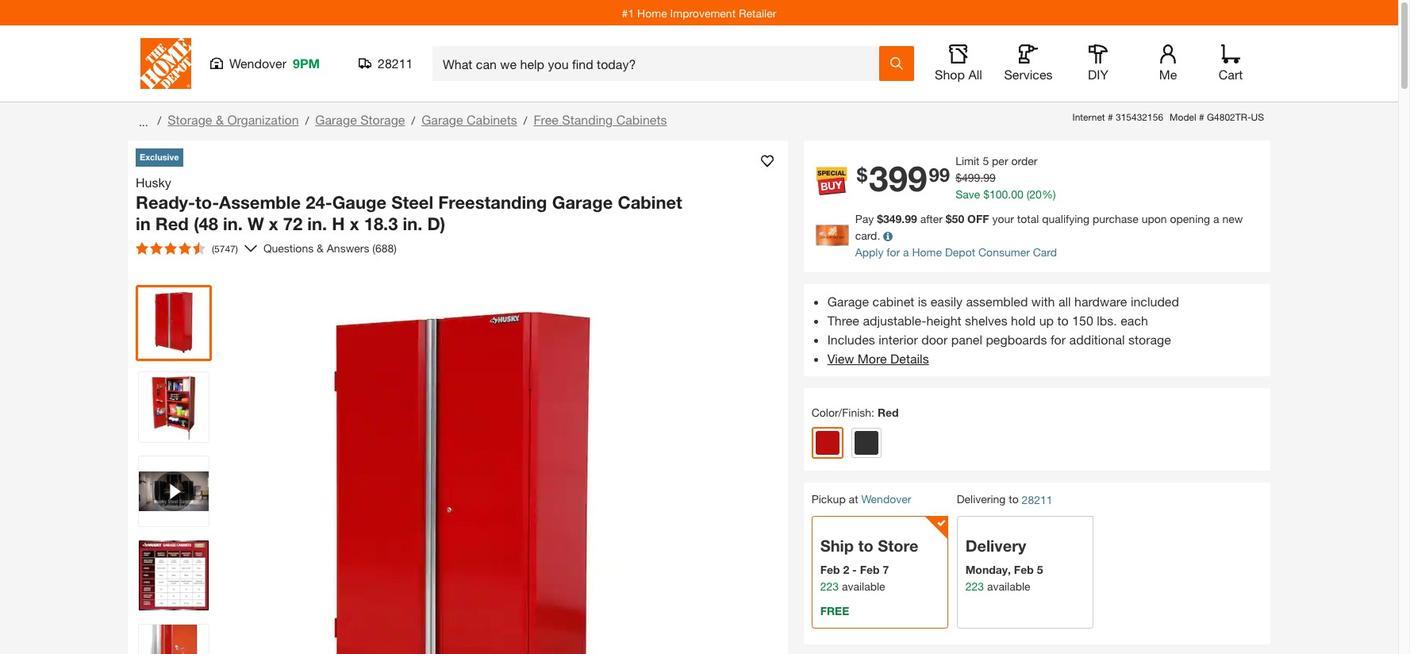 Task type: vqa. For each thing, say whether or not it's contained in the screenshot.
the Living Room
no



Task type: locate. For each thing, give the bounding box(es) containing it.
to inside delivering to 28211
[[1009, 492, 1019, 506]]

2 # from the left
[[1199, 111, 1205, 123]]

0 vertical spatial to
[[1058, 313, 1069, 328]]

0 horizontal spatial red
[[155, 214, 189, 234]]

in.
[[223, 214, 243, 234], [307, 214, 327, 234], [403, 214, 423, 234]]

cabinets left free
[[467, 112, 517, 127]]

wendover
[[229, 56, 287, 71], [862, 492, 912, 506]]

0 horizontal spatial .
[[981, 171, 984, 184]]

a
[[1214, 212, 1220, 225], [903, 245, 909, 259]]

red
[[155, 214, 189, 234], [878, 406, 899, 419]]

3 / from the left
[[412, 114, 415, 127]]

to right ship
[[858, 536, 874, 555]]

2 storage from the left
[[361, 112, 405, 127]]

delivering to 28211
[[957, 492, 1053, 506]]

garage inside husky ready-to-assemble 24-gauge steel freestanding garage cabinet in red (48 in. w x 72 in. h x 18.3 in. d)
[[552, 192, 613, 212]]

interior
[[879, 332, 918, 347]]

red husky free standing cabinets g4802tr us e1.1 image
[[139, 372, 209, 442]]

2 feb from the left
[[860, 563, 880, 576]]

0 horizontal spatial &
[[216, 112, 224, 127]]

99 right 499
[[984, 171, 996, 184]]

-
[[853, 563, 857, 576]]

freestanding
[[438, 192, 547, 212]]

&
[[216, 112, 224, 127], [317, 241, 324, 255]]

gauge
[[332, 192, 387, 212]]

.
[[981, 171, 984, 184], [1008, 187, 1011, 201]]

red right :
[[878, 406, 899, 419]]

0 horizontal spatial feb
[[820, 563, 840, 576]]

to-
[[195, 192, 219, 212]]

ready-
[[136, 192, 195, 212]]

99
[[929, 164, 950, 186], [984, 171, 996, 184]]

$ right after
[[946, 212, 952, 225]]

wendover left '9pm'
[[229, 56, 287, 71]]

storage & organization link
[[168, 112, 299, 127]]

1 vertical spatial 5
[[1037, 563, 1043, 576]]

1 vertical spatial for
[[1051, 332, 1066, 347]]

storage
[[1129, 332, 1172, 347]]

storage right ...
[[168, 112, 212, 127]]

g4802tr-
[[1207, 111, 1251, 123]]

0 vertical spatial home
[[637, 6, 667, 19]]

9pm
[[293, 56, 320, 71]]

1 horizontal spatial 223
[[966, 579, 984, 593]]

0 vertical spatial &
[[216, 112, 224, 127]]

/ right garage storage link
[[412, 114, 415, 127]]

view
[[828, 351, 854, 366]]

add to list image
[[761, 155, 774, 167]]

0 horizontal spatial 99
[[929, 164, 950, 186]]

your
[[993, 212, 1014, 225]]

28211 up ... / storage & organization / garage storage / garage cabinets / free standing cabinets
[[378, 56, 413, 71]]

1 horizontal spatial cabinets
[[617, 112, 667, 127]]

2 horizontal spatial to
[[1058, 313, 1069, 328]]

feb right monday,
[[1014, 563, 1034, 576]]

wendover button
[[862, 492, 912, 506]]

order
[[1012, 154, 1038, 167]]

feb right the -
[[860, 563, 880, 576]]

0 horizontal spatial to
[[858, 536, 874, 555]]

0 vertical spatial wendover
[[229, 56, 287, 71]]

in. left the w
[[223, 214, 243, 234]]

1 available from the left
[[842, 579, 886, 593]]

0 horizontal spatial 5
[[983, 154, 989, 167]]

5 right monday,
[[1037, 563, 1043, 576]]

improvement
[[670, 6, 736, 19]]

1 feb from the left
[[820, 563, 840, 576]]

questions & answers (688)
[[263, 241, 397, 255]]

home left depot
[[912, 245, 942, 259]]

1 horizontal spatial 5
[[1037, 563, 1043, 576]]

2 horizontal spatial in.
[[403, 214, 423, 234]]

garage
[[315, 112, 357, 127], [422, 112, 463, 127], [552, 192, 613, 212], [828, 294, 869, 309]]

0 horizontal spatial for
[[887, 245, 900, 259]]

cabinets
[[467, 112, 517, 127], [617, 112, 667, 127]]

/ right organization
[[305, 114, 309, 127]]

0 horizontal spatial #
[[1108, 111, 1113, 123]]

purchase
[[1093, 212, 1139, 225]]

1 vertical spatial wendover
[[862, 492, 912, 506]]

color/finish : red
[[812, 406, 899, 419]]

free
[[820, 604, 850, 617]]

steel
[[391, 192, 434, 212]]

$
[[857, 164, 868, 186], [956, 171, 962, 184], [984, 187, 990, 201], [877, 212, 883, 225], [946, 212, 952, 225]]

0 horizontal spatial 223
[[820, 579, 839, 593]]

1 vertical spatial &
[[317, 241, 324, 255]]

# right model
[[1199, 111, 1205, 123]]

# right internet
[[1108, 111, 1113, 123]]

2 / from the left
[[305, 114, 309, 127]]

the home depot logo image
[[140, 38, 191, 89]]

1 horizontal spatial feb
[[860, 563, 880, 576]]

#1
[[622, 6, 634, 19]]

223 down monday,
[[966, 579, 984, 593]]

internet # 315432156 model # g4802tr-us
[[1073, 111, 1264, 123]]

home
[[637, 6, 667, 19], [912, 245, 942, 259]]

$ right pay
[[877, 212, 883, 225]]

$ down limit
[[956, 171, 962, 184]]

1 horizontal spatial 28211
[[1022, 493, 1053, 506]]

& left organization
[[216, 112, 224, 127]]

:
[[872, 406, 875, 419]]

0 vertical spatial .
[[981, 171, 984, 184]]

cabinets right standing
[[617, 112, 667, 127]]

for down the info icon
[[887, 245, 900, 259]]

/ right ...
[[158, 114, 161, 127]]

2 horizontal spatial feb
[[1014, 563, 1034, 576]]

7
[[883, 563, 889, 576]]

ship
[[820, 536, 854, 555]]

1 vertical spatial home
[[912, 245, 942, 259]]

(48
[[194, 214, 218, 234]]

28211 right delivering
[[1022, 493, 1053, 506]]

w
[[248, 214, 264, 234]]

1 vertical spatial to
[[1009, 492, 1019, 506]]

0 vertical spatial 28211
[[378, 56, 413, 71]]

/ left free
[[524, 114, 527, 127]]

limit
[[956, 154, 980, 167]]

x
[[269, 214, 278, 234], [350, 214, 359, 234]]

$ left the 399 at the right top
[[857, 164, 868, 186]]

lbs.
[[1097, 313, 1117, 328]]

a left 'new'
[[1214, 212, 1220, 225]]

0 horizontal spatial 28211
[[378, 56, 413, 71]]

0 horizontal spatial available
[[842, 579, 886, 593]]

99 left limit
[[929, 164, 950, 186]]

to right 'up'
[[1058, 313, 1069, 328]]

99 inside $ 399 99
[[929, 164, 950, 186]]

apply
[[855, 245, 884, 259]]

1 horizontal spatial to
[[1009, 492, 1019, 506]]

to for store
[[858, 536, 874, 555]]

garage cabinet is easily assembled with all hardware included three adjustable-height shelves hold up to 150 lbs. each includes interior door panel pegboards for additional storage view more details
[[828, 294, 1180, 366]]

28211 inside button
[[378, 56, 413, 71]]

1 horizontal spatial available
[[987, 579, 1031, 593]]

1 horizontal spatial home
[[912, 245, 942, 259]]

0 horizontal spatial in.
[[223, 214, 243, 234]]

1 223 from the left
[[820, 579, 839, 593]]

1 horizontal spatial for
[[1051, 332, 1066, 347]]

1 horizontal spatial in.
[[307, 214, 327, 234]]

x right the w
[[269, 214, 278, 234]]

red husky free standing cabinets g4802tr us 64.0 image
[[139, 288, 209, 358]]

home right #1
[[637, 6, 667, 19]]

red inside husky ready-to-assemble 24-gauge steel freestanding garage cabinet in red (48 in. w x 72 in. h x 18.3 in. d)
[[155, 214, 189, 234]]

1 horizontal spatial storage
[[361, 112, 405, 127]]

new
[[1223, 212, 1243, 225]]

0 horizontal spatial x
[[269, 214, 278, 234]]

cabinet
[[618, 192, 683, 212]]

in. left h
[[307, 214, 327, 234]]

(
[[1027, 187, 1030, 201]]

1 horizontal spatial #
[[1199, 111, 1205, 123]]

in. down steel
[[403, 214, 423, 234]]

0 horizontal spatial storage
[[168, 112, 212, 127]]

1 horizontal spatial &
[[317, 241, 324, 255]]

5
[[983, 154, 989, 167], [1037, 563, 1043, 576]]

What can we help you find today? search field
[[443, 47, 879, 80]]

me button
[[1143, 44, 1194, 83]]

storage down 28211 button
[[361, 112, 405, 127]]

1 vertical spatial red
[[878, 406, 899, 419]]

hold
[[1011, 313, 1036, 328]]

223
[[820, 579, 839, 593], [966, 579, 984, 593]]

0 vertical spatial 5
[[983, 154, 989, 167]]

storage
[[168, 112, 212, 127], [361, 112, 405, 127]]

2 223 from the left
[[966, 579, 984, 593]]

available down the -
[[842, 579, 886, 593]]

assemble
[[219, 192, 301, 212]]

2 in. from the left
[[307, 214, 327, 234]]

0 vertical spatial red
[[155, 214, 189, 234]]

per
[[992, 154, 1009, 167]]

red image
[[816, 431, 840, 455]]

services button
[[1003, 44, 1054, 83]]

adjustable-
[[863, 313, 927, 328]]

1 vertical spatial 28211
[[1022, 493, 1053, 506]]

x right h
[[350, 214, 359, 234]]

depot
[[945, 245, 976, 259]]

1 horizontal spatial a
[[1214, 212, 1220, 225]]

99 inside the limit 5 per order $ 499 . 99 save $ 100 . 00 ( 20 %)
[[984, 171, 996, 184]]

3 feb from the left
[[1014, 563, 1034, 576]]

delivering
[[957, 492, 1006, 506]]

$ right save
[[984, 187, 990, 201]]

1 horizontal spatial x
[[350, 214, 359, 234]]

2 available from the left
[[987, 579, 1031, 593]]

garage inside garage cabinet is easily assembled with all hardware included three adjustable-height shelves hold up to 150 lbs. each includes interior door panel pegboards for additional storage view more details
[[828, 294, 869, 309]]

0 horizontal spatial cabinets
[[467, 112, 517, 127]]

to left 28211 link
[[1009, 492, 1019, 506]]

1 storage from the left
[[168, 112, 212, 127]]

1 vertical spatial .
[[1008, 187, 1011, 201]]

for down 'up'
[[1051, 332, 1066, 347]]

available down monday,
[[987, 579, 1031, 593]]

feb left 2
[[820, 563, 840, 576]]

a inside your total qualifying purchase upon opening a new card.
[[1214, 212, 1220, 225]]

5 left per
[[983, 154, 989, 167]]

husky ready-to-assemble 24-gauge steel freestanding garage cabinet in red (48 in. w x 72 in. h x 18.3 in. d)
[[136, 174, 683, 234]]

red down "ready-"
[[155, 214, 189, 234]]

223 up free
[[820, 579, 839, 593]]

more
[[858, 351, 887, 366]]

to for 28211
[[1009, 492, 1019, 506]]

0 vertical spatial a
[[1214, 212, 1220, 225]]

1 horizontal spatial 99
[[984, 171, 996, 184]]

off
[[968, 212, 989, 225]]

2 x from the left
[[350, 214, 359, 234]]

%)
[[1042, 187, 1056, 201]]

& left answers
[[317, 241, 324, 255]]

wendover 9pm
[[229, 56, 320, 71]]

wendover right at
[[862, 492, 912, 506]]

2 vertical spatial to
[[858, 536, 874, 555]]

a down 349.99
[[903, 245, 909, 259]]

pegboards
[[986, 332, 1047, 347]]

0 horizontal spatial a
[[903, 245, 909, 259]]

info image
[[884, 232, 893, 242]]

card.
[[855, 229, 881, 242]]

easily
[[931, 294, 963, 309]]

to inside 'ship to store feb 2 - feb 7 223 available'
[[858, 536, 874, 555]]



Task type: describe. For each thing, give the bounding box(es) containing it.
free
[[534, 112, 559, 127]]

card
[[1033, 245, 1057, 259]]

red husky free standing cabinets g4802tr us 40.2 image
[[139, 540, 209, 610]]

0 horizontal spatial home
[[637, 6, 667, 19]]

for inside garage cabinet is easily assembled with all hardware included three adjustable-height shelves hold up to 150 lbs. each includes interior door panel pegboards for additional storage view more details
[[1051, 332, 1066, 347]]

details
[[891, 351, 929, 366]]

exclusive
[[140, 152, 179, 162]]

28211 button
[[359, 56, 414, 71]]

4 / from the left
[[524, 114, 527, 127]]

1 # from the left
[[1108, 111, 1113, 123]]

28211 link
[[1022, 491, 1053, 508]]

28211 inside delivering to 28211
[[1022, 493, 1053, 506]]

qualifying
[[1042, 212, 1090, 225]]

standing
[[562, 112, 613, 127]]

... / storage & organization / garage storage / garage cabinets / free standing cabinets
[[136, 112, 667, 128]]

hardware
[[1075, 294, 1128, 309]]

me
[[1159, 67, 1177, 82]]

apply for a home depot consumer card link
[[855, 245, 1057, 259]]

cart
[[1219, 67, 1243, 82]]

1 horizontal spatial wendover
[[862, 492, 912, 506]]

shop all
[[935, 67, 983, 82]]

to inside garage cabinet is easily assembled with all hardware included three adjustable-height shelves hold up to 150 lbs. each includes interior door panel pegboards for additional storage view more details
[[1058, 313, 1069, 328]]

assembled
[[966, 294, 1028, 309]]

included
[[1131, 294, 1180, 309]]

100
[[990, 187, 1008, 201]]

1 cabinets from the left
[[467, 112, 517, 127]]

retailer
[[739, 6, 777, 19]]

shelves
[[965, 313, 1008, 328]]

red husky free standing cabinets g4802tr us a0.3 image
[[139, 624, 209, 654]]

pickup
[[812, 492, 846, 506]]

view more details link
[[828, 351, 929, 366]]

pay
[[855, 212, 874, 225]]

your total qualifying purchase upon opening a new card.
[[855, 212, 1243, 242]]

feb inside 'delivery monday, feb 5 223 available'
[[1014, 563, 1034, 576]]

questions
[[263, 241, 314, 255]]

d)
[[427, 214, 446, 234]]

delivery
[[966, 536, 1027, 555]]

pickup at wendover
[[812, 492, 912, 506]]

available inside 'delivery monday, feb 5 223 available'
[[987, 579, 1031, 593]]

ship to store feb 2 - feb 7 223 available
[[820, 536, 919, 593]]

limit 5 per order $ 499 . 99 save $ 100 . 00 ( 20 %)
[[956, 154, 1056, 201]]

with
[[1032, 294, 1055, 309]]

0 vertical spatial for
[[887, 245, 900, 259]]

panel
[[952, 332, 983, 347]]

black image
[[855, 431, 878, 455]]

2
[[843, 563, 850, 576]]

husky link
[[136, 173, 178, 192]]

...
[[139, 115, 148, 128]]

opening
[[1170, 212, 1211, 225]]

1 vertical spatial a
[[903, 245, 909, 259]]

223 inside 'ship to store feb 2 - feb 7 223 available'
[[820, 579, 839, 593]]

223 inside 'delivery monday, feb 5 223 available'
[[966, 579, 984, 593]]

(5747) button
[[129, 235, 244, 261]]

1 / from the left
[[158, 114, 161, 127]]

garage cabinets link
[[422, 112, 517, 127]]

$ 399 99
[[857, 158, 950, 200]]

$ inside $ 399 99
[[857, 164, 868, 186]]

1 in. from the left
[[223, 214, 243, 234]]

1 horizontal spatial .
[[1008, 187, 1011, 201]]

total
[[1017, 212, 1039, 225]]

cabinet
[[873, 294, 915, 309]]

each
[[1121, 313, 1149, 328]]

349.99
[[883, 212, 917, 225]]

3 in. from the left
[[403, 214, 423, 234]]

cart link
[[1214, 44, 1249, 83]]

shop
[[935, 67, 965, 82]]

1 x from the left
[[269, 214, 278, 234]]

is
[[918, 294, 927, 309]]

monday,
[[966, 563, 1011, 576]]

5966907943001 image
[[139, 456, 209, 526]]

us
[[1251, 111, 1264, 123]]

1 horizontal spatial red
[[878, 406, 899, 419]]

shop all button
[[933, 44, 984, 83]]

apply for a home depot consumer card
[[855, 245, 1057, 259]]

upon
[[1142, 212, 1167, 225]]

2 cabinets from the left
[[617, 112, 667, 127]]

20
[[1030, 187, 1042, 201]]

store
[[878, 536, 919, 555]]

apply now image
[[816, 225, 855, 246]]

0 horizontal spatial wendover
[[229, 56, 287, 71]]

available inside 'ship to store feb 2 - feb 7 223 available'
[[842, 579, 886, 593]]

services
[[1005, 67, 1053, 82]]

150
[[1073, 313, 1094, 328]]

499
[[962, 171, 981, 184]]

5 inside 'delivery monday, feb 5 223 available'
[[1037, 563, 1043, 576]]

diy button
[[1073, 44, 1124, 83]]

includes
[[828, 332, 875, 347]]

00
[[1011, 187, 1024, 201]]

5 inside the limit 5 per order $ 499 . 99 save $ 100 . 00 ( 20 %)
[[983, 154, 989, 167]]

husky
[[136, 174, 171, 189]]

& inside ... / storage & organization / garage storage / garage cabinets / free standing cabinets
[[216, 112, 224, 127]]

internet
[[1073, 111, 1105, 123]]

model
[[1170, 111, 1197, 123]]

4.5 stars image
[[136, 242, 206, 254]]

three
[[828, 313, 860, 328]]

additional
[[1070, 332, 1125, 347]]

door
[[922, 332, 948, 347]]

18.3
[[364, 214, 398, 234]]

garage storage link
[[315, 112, 405, 127]]

50
[[952, 212, 965, 225]]

315432156
[[1116, 111, 1164, 123]]



